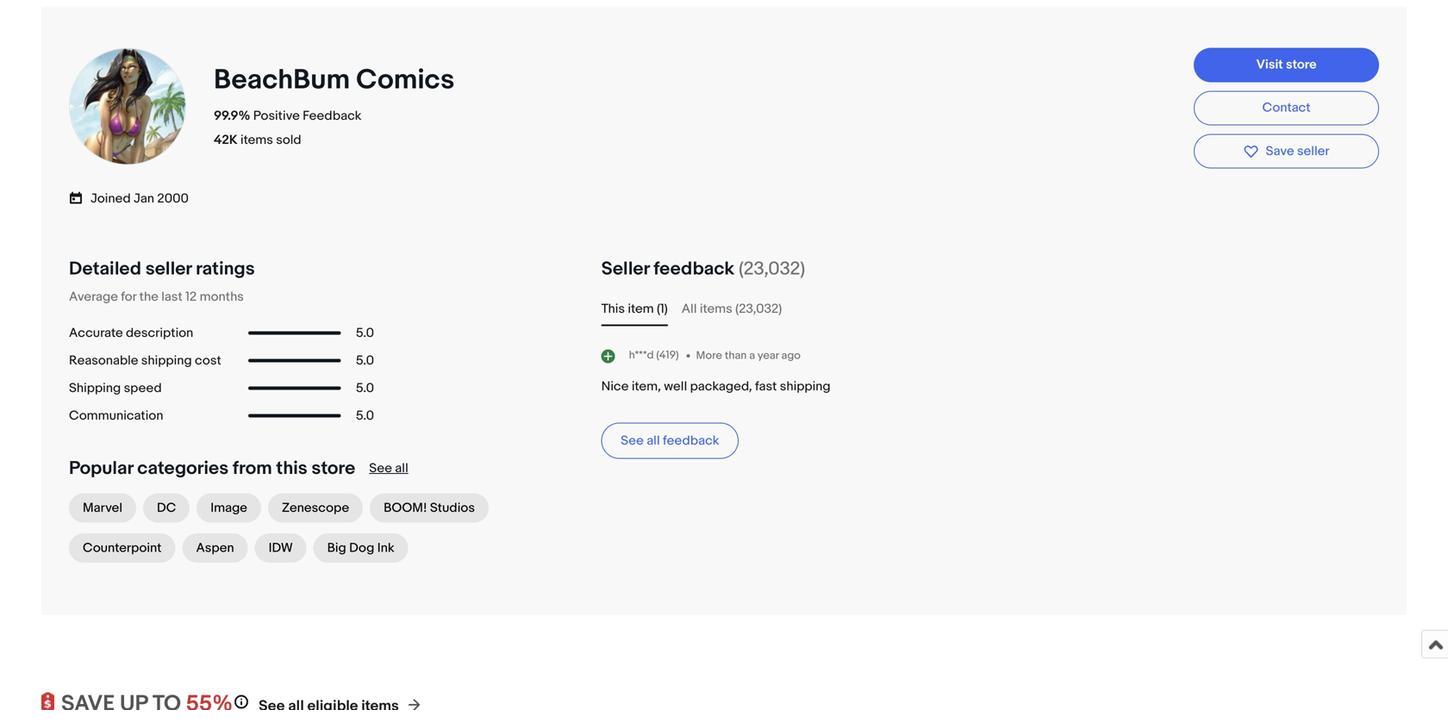 Task type: describe. For each thing, give the bounding box(es) containing it.
boom! studios
[[384, 500, 475, 516]]

nice item, well packaged, fast shipping
[[601, 379, 831, 394]]

shipping
[[69, 381, 121, 396]]

aspen
[[196, 541, 234, 556]]

average for the last 12 months
[[69, 289, 244, 305]]

5.0 for speed
[[356, 381, 374, 396]]

shipping speed
[[69, 381, 162, 396]]

more than a year ago
[[696, 349, 801, 362]]

marvel link
[[69, 494, 136, 523]]

(23,032) for seller feedback (23,032)
[[739, 258, 805, 280]]

all
[[682, 301, 697, 317]]

h***d (419)
[[629, 349, 679, 362]]

all for see all
[[395, 461, 408, 476]]

speed
[[124, 381, 162, 396]]

42k
[[214, 132, 238, 148]]

packaged,
[[690, 379, 752, 394]]

2000
[[157, 191, 189, 206]]

this
[[601, 301, 625, 317]]

popular
[[69, 457, 133, 480]]

seller feedback (23,032)
[[601, 258, 805, 280]]

99.9% positive feedback
[[214, 108, 362, 124]]

zenescope
[[282, 500, 349, 516]]

visit store link
[[1194, 48, 1379, 82]]

all items (23,032)
[[682, 301, 782, 317]]

jan
[[134, 191, 154, 206]]

(23,032) for all items (23,032)
[[735, 301, 782, 317]]

than
[[725, 349, 747, 362]]

1 vertical spatial feedback
[[663, 433, 719, 449]]

well
[[664, 379, 687, 394]]

studios
[[430, 500, 475, 516]]

image link
[[197, 494, 261, 523]]

dog
[[349, 541, 374, 556]]

last
[[161, 289, 183, 305]]

image
[[211, 500, 247, 516]]

text__icon wrapper image
[[69, 189, 91, 206]]

from
[[233, 457, 272, 480]]

item,
[[632, 379, 661, 394]]

year
[[758, 349, 779, 362]]

nice
[[601, 379, 629, 394]]

seller
[[601, 258, 650, 280]]

the
[[139, 289, 159, 305]]

tab list containing this item (1)
[[601, 299, 1379, 319]]

communication
[[69, 408, 163, 424]]

cost
[[195, 353, 221, 369]]

visit
[[1256, 57, 1283, 72]]

dc link
[[143, 494, 190, 523]]

description
[[126, 325, 193, 341]]

see all
[[369, 461, 408, 476]]

feedback
[[303, 108, 362, 124]]

marvel
[[83, 500, 122, 516]]

contact link
[[1194, 91, 1379, 125]]

42k items sold
[[214, 132, 301, 148]]

more
[[696, 349, 722, 362]]

dc
[[157, 500, 176, 516]]

joined jan 2000
[[91, 191, 189, 206]]

idw link
[[255, 534, 307, 563]]

see for see all
[[369, 461, 392, 476]]

beachbum
[[214, 63, 350, 97]]

save
[[1266, 143, 1294, 159]]

visit store
[[1256, 57, 1317, 72]]



Task type: locate. For each thing, give the bounding box(es) containing it.
see down item,
[[621, 433, 644, 449]]

0 horizontal spatial shipping
[[141, 353, 192, 369]]

1 vertical spatial seller
[[145, 258, 192, 280]]

boom! studios link
[[370, 494, 489, 523]]

1 horizontal spatial all
[[647, 433, 660, 449]]

99.9%
[[214, 108, 250, 124]]

5.0
[[356, 325, 374, 341], [356, 353, 374, 369], [356, 381, 374, 396], [356, 408, 374, 424]]

comics
[[356, 63, 455, 97]]

seller right save
[[1297, 143, 1330, 159]]

idw
[[269, 541, 293, 556]]

1 horizontal spatial items
[[700, 301, 733, 317]]

1 horizontal spatial see
[[621, 433, 644, 449]]

(23,032)
[[739, 258, 805, 280], [735, 301, 782, 317]]

(419)
[[656, 349, 679, 362]]

joined
[[91, 191, 131, 206]]

(1)
[[657, 301, 668, 317]]

for
[[121, 289, 136, 305]]

counterpoint link
[[69, 534, 175, 563]]

1 vertical spatial store
[[312, 457, 355, 480]]

average
[[69, 289, 118, 305]]

0 horizontal spatial items
[[241, 132, 273, 148]]

items
[[241, 132, 273, 148], [700, 301, 733, 317]]

1 vertical spatial shipping
[[780, 379, 831, 394]]

0 vertical spatial shipping
[[141, 353, 192, 369]]

items for 42k
[[241, 132, 273, 148]]

0 vertical spatial seller
[[1297, 143, 1330, 159]]

see inside 'see all feedback' link
[[621, 433, 644, 449]]

store right the this
[[312, 457, 355, 480]]

1 vertical spatial all
[[395, 461, 408, 476]]

beachbum comics
[[214, 63, 455, 97]]

save seller button
[[1194, 134, 1379, 169]]

0 vertical spatial items
[[241, 132, 273, 148]]

12
[[185, 289, 197, 305]]

ink
[[377, 541, 395, 556]]

1 horizontal spatial store
[[1286, 57, 1317, 72]]

reasonable shipping cost
[[69, 353, 221, 369]]

ago
[[781, 349, 801, 362]]

feedback
[[654, 258, 735, 280], [663, 433, 719, 449]]

tab list
[[601, 299, 1379, 319]]

detailed seller ratings
[[69, 258, 255, 280]]

feedback down well
[[663, 433, 719, 449]]

accurate
[[69, 325, 123, 341]]

see
[[621, 433, 644, 449], [369, 461, 392, 476]]

all for see all feedback
[[647, 433, 660, 449]]

beachbum comics link
[[214, 63, 461, 97]]

all up boom!
[[395, 461, 408, 476]]

all
[[647, 433, 660, 449], [395, 461, 408, 476]]

feedback up all at the left of page
[[654, 258, 735, 280]]

seller for detailed
[[145, 258, 192, 280]]

see all feedback link
[[601, 423, 739, 459]]

boom!
[[384, 500, 427, 516]]

this
[[276, 457, 307, 480]]

big dog ink
[[327, 541, 395, 556]]

shipping down "description"
[[141, 353, 192, 369]]

0 vertical spatial store
[[1286, 57, 1317, 72]]

shipping down ago
[[780, 379, 831, 394]]

5.0 for description
[[356, 325, 374, 341]]

0 vertical spatial feedback
[[654, 258, 735, 280]]

2 5.0 from the top
[[356, 353, 374, 369]]

see all feedback
[[621, 433, 719, 449]]

items for all
[[700, 301, 733, 317]]

ratings
[[196, 258, 255, 280]]

1 horizontal spatial seller
[[1297, 143, 1330, 159]]

seller up the last
[[145, 258, 192, 280]]

a
[[749, 349, 755, 362]]

0 horizontal spatial all
[[395, 461, 408, 476]]

items right 42k at the left top of the page
[[241, 132, 273, 148]]

beachbum comics image
[[67, 46, 188, 167]]

items right all at the left of page
[[700, 301, 733, 317]]

1 5.0 from the top
[[356, 325, 374, 341]]

big dog ink link
[[314, 534, 408, 563]]

accurate description
[[69, 325, 193, 341]]

3 5.0 from the top
[[356, 381, 374, 396]]

seller for save
[[1297, 143, 1330, 159]]

(23,032) up all items (23,032)
[[739, 258, 805, 280]]

save seller
[[1266, 143, 1330, 159]]

store right visit
[[1286, 57, 1317, 72]]

contact
[[1263, 100, 1311, 115]]

detailed
[[69, 258, 141, 280]]

4 5.0 from the top
[[356, 408, 374, 424]]

5.0 for shipping
[[356, 353, 374, 369]]

this item (1)
[[601, 301, 668, 317]]

counterpoint
[[83, 541, 162, 556]]

see up boom!
[[369, 461, 392, 476]]

item
[[628, 301, 654, 317]]

months
[[200, 289, 244, 305]]

(23,032) up a
[[735, 301, 782, 317]]

all down item,
[[647, 433, 660, 449]]

reasonable
[[69, 353, 138, 369]]

see for see all feedback
[[621, 433, 644, 449]]

h***d
[[629, 349, 654, 362]]

0 horizontal spatial store
[[312, 457, 355, 480]]

categories
[[137, 457, 229, 480]]

zenescope link
[[268, 494, 363, 523]]

sold
[[276, 132, 301, 148]]

seller
[[1297, 143, 1330, 159], [145, 258, 192, 280]]

0 horizontal spatial seller
[[145, 258, 192, 280]]

big
[[327, 541, 346, 556]]

1 horizontal spatial shipping
[[780, 379, 831, 394]]

seller inside button
[[1297, 143, 1330, 159]]

0 horizontal spatial see
[[369, 461, 392, 476]]

fast
[[755, 379, 777, 394]]

1 vertical spatial see
[[369, 461, 392, 476]]

0 vertical spatial see
[[621, 433, 644, 449]]

aspen link
[[182, 534, 248, 563]]

popular categories from this store
[[69, 457, 355, 480]]

0 vertical spatial all
[[647, 433, 660, 449]]

1 vertical spatial (23,032)
[[735, 301, 782, 317]]

see all link
[[369, 461, 408, 476]]

0 vertical spatial (23,032)
[[739, 258, 805, 280]]

positive
[[253, 108, 300, 124]]

1 vertical spatial items
[[700, 301, 733, 317]]



Task type: vqa. For each thing, say whether or not it's contained in the screenshot.
IDW
yes



